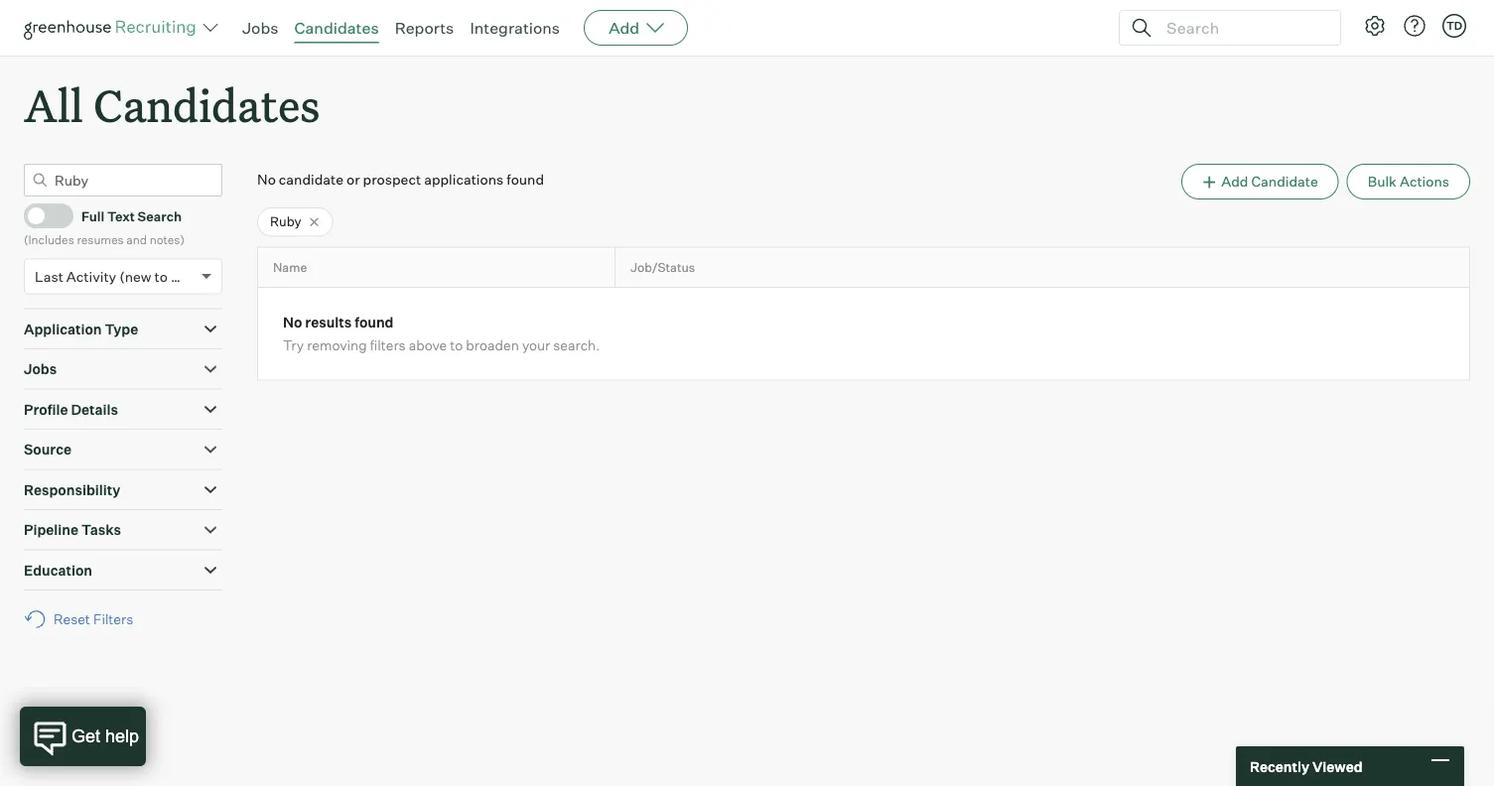 Task type: describe. For each thing, give the bounding box(es) containing it.
td
[[1446, 19, 1462, 32]]

text
[[107, 208, 135, 224]]

(includes
[[24, 232, 74, 247]]

search.
[[553, 337, 600, 354]]

all candidates
[[24, 75, 320, 134]]

candidate
[[1251, 173, 1318, 190]]

td button
[[1439, 10, 1470, 42]]

Search candidates field
[[24, 164, 222, 197]]

application type
[[24, 320, 138, 338]]

bulk
[[1368, 173, 1397, 190]]

Search text field
[[1162, 13, 1322, 42]]

full
[[81, 208, 104, 224]]

education
[[24, 562, 92, 579]]

reset
[[54, 611, 90, 628]]

add for add candidate
[[1221, 173, 1248, 190]]

jobs link
[[242, 18, 278, 38]]

filters
[[93, 611, 133, 628]]

bulk actions
[[1368, 173, 1449, 190]]

notes)
[[150, 232, 185, 247]]

no results found try removing filters above to broaden your search.
[[283, 314, 600, 354]]

reports
[[395, 18, 454, 38]]

add button
[[584, 10, 688, 46]]

add for add
[[609, 18, 640, 38]]

0 vertical spatial to
[[154, 268, 168, 285]]

above
[[409, 337, 447, 354]]

search
[[138, 208, 182, 224]]

no for no candidate or prospect applications found
[[257, 171, 276, 188]]

td button
[[1443, 14, 1466, 38]]

results
[[305, 314, 352, 331]]

reset filters button
[[24, 601, 143, 638]]

candidates link
[[294, 18, 379, 38]]

try
[[283, 337, 304, 354]]

responsibility
[[24, 481, 120, 499]]

add candidate
[[1221, 173, 1318, 190]]

reports link
[[395, 18, 454, 38]]

candidate
[[279, 171, 344, 188]]

1 vertical spatial candidates
[[93, 75, 320, 134]]

no candidate or prospect applications found
[[257, 171, 544, 188]]

pipeline
[[24, 521, 78, 539]]

reset filters
[[54, 611, 133, 628]]

details
[[71, 401, 118, 418]]

0 horizontal spatial jobs
[[24, 361, 57, 378]]

last activity (new to old)
[[35, 268, 196, 285]]



Task type: vqa. For each thing, say whether or not it's contained in the screenshot.
second - from left
no



Task type: locate. For each thing, give the bounding box(es) containing it.
integrations link
[[470, 18, 560, 38]]

1 vertical spatial jobs
[[24, 361, 57, 378]]

all
[[24, 75, 83, 134]]

found inside "no results found try removing filters above to broaden your search."
[[355, 314, 394, 331]]

(new
[[119, 268, 151, 285]]

1 horizontal spatial no
[[283, 314, 302, 331]]

candidates down jobs link
[[93, 75, 320, 134]]

no inside "no results found try removing filters above to broaden your search."
[[283, 314, 302, 331]]

recently viewed
[[1250, 758, 1363, 775]]

no left candidate
[[257, 171, 276, 188]]

last activity (new to old) option
[[35, 268, 196, 285]]

viewed
[[1312, 758, 1363, 775]]

application
[[24, 320, 102, 338]]

no for no results found try removing filters above to broaden your search.
[[283, 314, 302, 331]]

1 vertical spatial no
[[283, 314, 302, 331]]

integrations
[[470, 18, 560, 38]]

configure image
[[1363, 14, 1387, 38]]

to left old)
[[154, 268, 168, 285]]

activity
[[66, 268, 116, 285]]

jobs up profile
[[24, 361, 57, 378]]

last
[[35, 268, 63, 285]]

filters
[[370, 337, 406, 354]]

1 vertical spatial to
[[450, 337, 463, 354]]

1 vertical spatial found
[[355, 314, 394, 331]]

candidates
[[294, 18, 379, 38], [93, 75, 320, 134]]

no up try at the left top of page
[[283, 314, 302, 331]]

to right above
[[450, 337, 463, 354]]

actions
[[1400, 173, 1449, 190]]

jobs
[[242, 18, 278, 38], [24, 361, 57, 378]]

and
[[126, 232, 147, 247]]

0 vertical spatial found
[[507, 171, 544, 188]]

found up filters
[[355, 314, 394, 331]]

0 horizontal spatial add
[[609, 18, 640, 38]]

greenhouse recruiting image
[[24, 16, 203, 40]]

to
[[154, 268, 168, 285], [450, 337, 463, 354]]

0 horizontal spatial no
[[257, 171, 276, 188]]

1 horizontal spatial add
[[1221, 173, 1248, 190]]

checkmark image
[[33, 208, 48, 222]]

1 vertical spatial add
[[1221, 173, 1248, 190]]

0 vertical spatial candidates
[[294, 18, 379, 38]]

add candidate link
[[1181, 164, 1339, 200]]

source
[[24, 441, 72, 458]]

0 horizontal spatial to
[[154, 268, 168, 285]]

your
[[522, 337, 550, 354]]

0 vertical spatial jobs
[[242, 18, 278, 38]]

job/status
[[630, 260, 695, 275]]

1 horizontal spatial found
[[507, 171, 544, 188]]

1 horizontal spatial to
[[450, 337, 463, 354]]

0 vertical spatial no
[[257, 171, 276, 188]]

name
[[273, 260, 307, 275]]

or
[[347, 171, 360, 188]]

removing
[[307, 337, 367, 354]]

add inside popup button
[[609, 18, 640, 38]]

jobs left candidates link at the top left of the page
[[242, 18, 278, 38]]

old)
[[171, 268, 196, 285]]

broaden
[[466, 337, 519, 354]]

profile
[[24, 401, 68, 418]]

1 horizontal spatial jobs
[[242, 18, 278, 38]]

bulk actions link
[[1347, 164, 1470, 200]]

found right applications
[[507, 171, 544, 188]]

full text search (includes resumes and notes)
[[24, 208, 185, 247]]

type
[[105, 320, 138, 338]]

prospect
[[363, 171, 421, 188]]

ruby
[[270, 214, 301, 230]]

applications
[[424, 171, 504, 188]]

no
[[257, 171, 276, 188], [283, 314, 302, 331]]

to inside "no results found try removing filters above to broaden your search."
[[450, 337, 463, 354]]

add
[[609, 18, 640, 38], [1221, 173, 1248, 190]]

resumes
[[77, 232, 124, 247]]

profile details
[[24, 401, 118, 418]]

0 horizontal spatial found
[[355, 314, 394, 331]]

found
[[507, 171, 544, 188], [355, 314, 394, 331]]

pipeline tasks
[[24, 521, 121, 539]]

tasks
[[81, 521, 121, 539]]

recently
[[1250, 758, 1309, 775]]

0 vertical spatial add
[[609, 18, 640, 38]]

candidates right jobs link
[[294, 18, 379, 38]]



